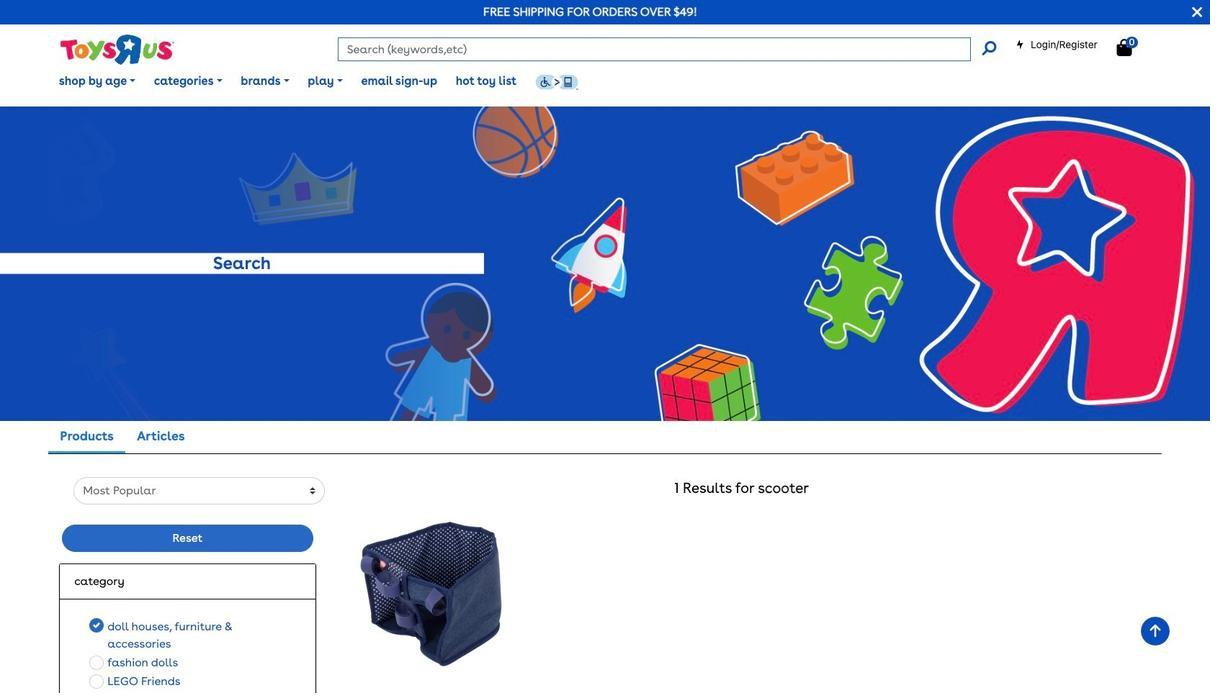Task type: vqa. For each thing, say whether or not it's contained in the screenshot.
SHOPPING BAG image on the right top
yes



Task type: locate. For each thing, give the bounding box(es) containing it.
toys r us image
[[59, 33, 175, 66]]

menu bar
[[50, 56, 1210, 107]]

shopping bag image
[[1117, 39, 1132, 56]]

tab list
[[48, 421, 196, 454]]

close button image
[[1193, 4, 1203, 20]]

None search field
[[338, 37, 996, 61]]

main content
[[0, 107, 1210, 694]]



Task type: describe. For each thing, give the bounding box(es) containing it.
category element
[[74, 574, 301, 591]]

this icon serves as a link to download the essential accessibility assistive technology app for individuals with physical disabilities. it is featured as part of our commitment to diversity and inclusion. image
[[535, 74, 578, 90]]

gotz bike seat blue clouds - for dolls up to 20 in image
[[359, 523, 503, 667]]

Enter Keyword or Item No. search field
[[338, 37, 971, 61]]



